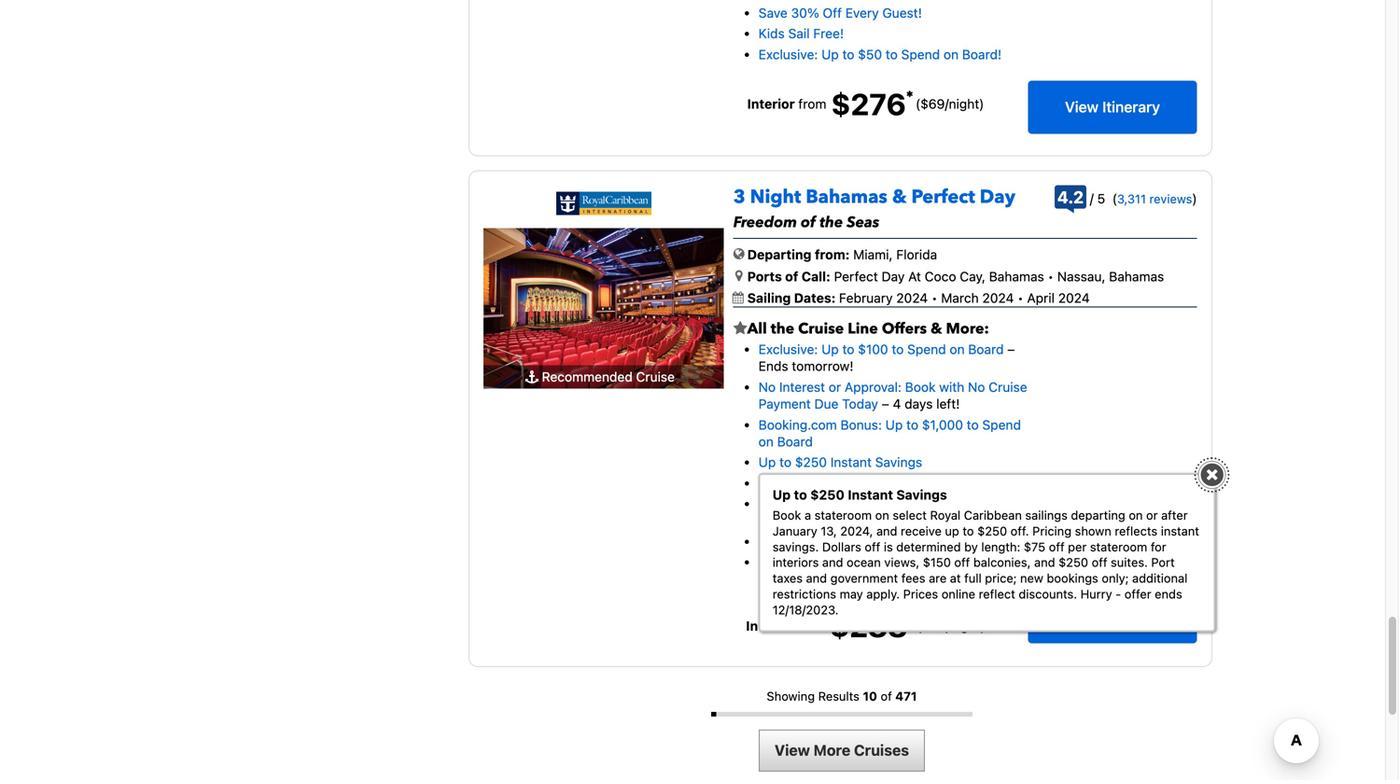 Task type: locate. For each thing, give the bounding box(es) containing it.
exclusive: inside 'kids sail free! exclusive: up to $50 to spend on board!'
[[759, 555, 818, 570]]

up up drop
[[773, 488, 791, 503]]

3 exclusive: from the top
[[759, 555, 818, 570]]

kids up interior from $276
[[759, 26, 785, 41]]

save
[[759, 5, 788, 21], [759, 476, 788, 491], [855, 593, 884, 609]]

0 horizontal spatial stateroom
[[815, 508, 872, 522]]

0 vertical spatial perfect
[[912, 184, 976, 210]]

& left more:
[[931, 319, 943, 340]]

left!
[[937, 397, 960, 412]]

0 vertical spatial kids
[[759, 26, 785, 41]]

- down 'only;'
[[1116, 587, 1122, 601]]

book inside up to $250 instant savings book a stateroom on select royal caribbean sailings departing on or after january 13, 2024, and receive up to $250 off. pricing shown reflects instant savings. dollars off is determined by length: $75 off per stateroom for interiors and ocean views, $150 off balconies, and $250 off suites. port taxes and government fees are at full price; new bookings only; additional restrictions may apply. prices online reflect discounts. hurry - offer ends 12/18/2023.
[[773, 508, 802, 522]]

/ left the 5
[[1090, 191, 1094, 206]]

the
[[820, 212, 843, 233], [771, 319, 795, 340]]

on inside 'kids sail free! exclusive: up to $50 to spend on board!'
[[944, 555, 959, 570]]

1 vertical spatial board!
[[963, 555, 1002, 570]]

of inside 3 night bahamas & perfect day freedom of the seas
[[801, 212, 816, 233]]

1 vertical spatial or
[[1147, 508, 1158, 522]]

bahamas up 'april'
[[990, 269, 1045, 284]]

$50 up the $276
[[858, 47, 883, 62]]

0 vertical spatial -
[[792, 513, 798, 529]]

0 vertical spatial book
[[906, 380, 936, 395]]

$276
[[832, 86, 907, 122]]

1 vertical spatial book
[[773, 508, 802, 522]]

up to $250 instant savings book a stateroom on select royal caribbean sailings departing on or after january 13, 2024, and receive up to $250 off. pricing shown reflects instant savings. dollars off is determined by length: $75 off per stateroom for interiors and ocean views, $150 off balconies, and $250 off suites. port taxes and government fees are at full price; new bookings only; additional restrictions may apply. prices online reflect discounts. hurry - offer ends 12/18/2023.
[[773, 488, 1200, 617]]

instant up "wednesday!"
[[848, 488, 894, 503]]

additional
[[1133, 572, 1188, 586]]

2 2024 from the left
[[983, 290, 1014, 306]]

the left seas
[[820, 212, 843, 233]]

or up reflects
[[1147, 508, 1158, 522]]

showing
[[767, 690, 815, 704]]

4.2 / 5 ( 3,311 reviews )
[[1058, 187, 1198, 207]]

0 vertical spatial view
[[1065, 98, 1099, 116]]

3,311 reviews link
[[1118, 192, 1193, 206]]

2 horizontal spatial of
[[881, 690, 892, 704]]

0 horizontal spatial ends
[[759, 359, 789, 374]]

0 horizontal spatial the
[[771, 319, 795, 340]]

1 exclusive: from the top
[[759, 47, 818, 62]]

3 2024 from the left
[[1059, 290, 1090, 306]]

every
[[846, 5, 879, 21], [846, 476, 879, 491]]

of right "10"
[[881, 690, 892, 704]]

$50 up government
[[858, 555, 883, 570]]

board down more:
[[969, 342, 1004, 357]]

0 vertical spatial tomorrow!
[[792, 359, 854, 374]]

– ends tomorrow! down the time
[[909, 513, 1019, 529]]

the inside 3 night bahamas & perfect day freedom of the seas
[[820, 212, 843, 233]]

from inside interior from $276
[[799, 96, 827, 112]]

2024 down nassau,
[[1059, 290, 1090, 306]]

kids sail free! link
[[759, 26, 844, 41], [759, 534, 844, 550]]

1 horizontal spatial or
[[1147, 508, 1158, 522]]

$250 down booking.com
[[795, 455, 827, 470]]

0 horizontal spatial of
[[786, 269, 799, 284]]

sail inside 'kids sail free! exclusive: up to $50 to spend on board!'
[[789, 534, 810, 550]]

save inside the save 30% off every guest! kids sail free! exclusive: up to $50 to spend on board!
[[759, 5, 788, 21]]

spend right $1,000
[[983, 417, 1022, 433]]

no right with
[[968, 380, 986, 395]]

1 vertical spatial instant
[[848, 488, 894, 503]]

instant inside up to $250 instant savings book a stateroom on select royal caribbean sailings departing on or after january 13, 2024, and receive up to $250 off. pricing shown reflects instant savings. dollars off is determined by length: $75 off per stateroom for interiors and ocean views, $150 off balconies, and $250 off suites. port taxes and government fees are at full price; new bookings only; additional restrictions may apply. prices online reflect discounts. hurry - offer ends 12/18/2023.
[[848, 488, 894, 503]]

day left 4.2
[[980, 184, 1016, 210]]

spend
[[902, 47, 940, 62], [908, 342, 947, 357], [983, 417, 1022, 433], [902, 555, 940, 570]]

2 vertical spatial /
[[947, 619, 950, 634]]

1 horizontal spatial tomorrow!
[[957, 513, 1019, 529]]

1 vertical spatial every
[[846, 476, 879, 491]]

up down royal
[[945, 524, 960, 538]]

up left "prices"
[[888, 593, 903, 609]]

0 vertical spatial interior
[[748, 96, 795, 112]]

interior
[[748, 96, 795, 112], [746, 619, 794, 634]]

1 horizontal spatial perfect
[[912, 184, 976, 210]]

save 30% off every guest! link down up to $250 instant savings link
[[759, 476, 922, 491]]

1 horizontal spatial bahamas
[[990, 269, 1045, 284]]

ends
[[759, 359, 789, 374], [801, 513, 831, 529], [924, 513, 953, 529]]

– ends tomorrow! up approval:
[[759, 342, 1015, 374]]

1 exclusive: up to $50 to spend on board! link from the top
[[759, 47, 1002, 62]]

all the cruise line offers & more:
[[748, 319, 990, 340]]

ocean
[[847, 556, 881, 570]]

free! inside the save 30% off every guest! kids sail free! exclusive: up to $50 to spend on board!
[[814, 26, 844, 41]]

savings down booking.com bonus: up to $1,000 to spend on board "link"
[[876, 455, 923, 470]]

0 horizontal spatial cruise
[[636, 370, 675, 385]]

0 vertical spatial – ends tomorrow!
[[759, 342, 1015, 374]]

of
[[801, 212, 816, 233], [786, 269, 799, 284], [881, 690, 892, 704]]

save 30% off every guest! link up interior from $276
[[759, 5, 922, 21]]

instant down bonus:
[[831, 455, 872, 470]]

exclusive: up interior from $276
[[759, 47, 818, 62]]

30% inside booking.com bonus: up to $1,000 to spend on board up to $250 instant savings save 30% off every guest!
[[792, 476, 820, 491]]

– for time
[[912, 513, 920, 529]]

discounts.
[[1019, 587, 1078, 601]]

/
[[945, 96, 949, 112], [1090, 191, 1094, 206], [947, 619, 950, 634]]

kids sail free! link up interiors
[[759, 534, 844, 550]]

and
[[877, 524, 898, 538], [823, 556, 844, 570], [1035, 556, 1056, 570], [806, 572, 827, 586]]

3
[[734, 184, 746, 210]]

sail up interiors
[[789, 534, 810, 550]]

0 vertical spatial /
[[945, 96, 949, 112]]

2 horizontal spatial ends
[[924, 513, 953, 529]]

ends down the limited-
[[924, 513, 953, 529]]

1 every from the top
[[846, 5, 879, 21]]

0 vertical spatial instant
[[831, 455, 872, 470]]

from
[[799, 96, 827, 112], [798, 619, 826, 634]]

1 vertical spatial – ends tomorrow!
[[909, 513, 1019, 529]]

1 going, from the left
[[759, 496, 798, 512]]

& up florida
[[893, 184, 907, 210]]

2 no from the left
[[968, 380, 986, 395]]

exclusive: up taxes
[[759, 555, 818, 570]]

savings inside booking.com bonus: up to $1,000 to spend on board up to $250 instant savings save 30% off every guest!
[[876, 455, 923, 470]]

2 horizontal spatial cruise
[[989, 380, 1028, 395]]

1 vertical spatial stateroom
[[1091, 540, 1148, 554]]

off up interior from $276
[[823, 5, 842, 21]]

cruise right recommended
[[636, 370, 675, 385]]

up
[[945, 524, 960, 538], [888, 593, 903, 609]]

$250 inside booking.com bonus: up to $1,000 to spend on board up to $250 instant savings save 30% off every guest!
[[795, 455, 827, 470]]

royal caribbean image
[[556, 192, 652, 215]]

1 board! from the top
[[963, 47, 1002, 62]]

from for $276
[[799, 96, 827, 112]]

bahamas right nassau,
[[1110, 269, 1165, 284]]

1 horizontal spatial board
[[969, 342, 1004, 357]]

0 horizontal spatial board
[[778, 434, 813, 450]]

1 vertical spatial free!
[[814, 534, 844, 550]]

1 vertical spatial up
[[888, 593, 903, 609]]

1 horizontal spatial the
[[820, 212, 843, 233]]

• up 'april'
[[1048, 269, 1054, 284]]

shown
[[1075, 524, 1112, 538]]

1 free! from the top
[[814, 26, 844, 41]]

1 $50 from the top
[[858, 47, 883, 62]]

savings.
[[773, 540, 819, 554]]

$250 down caribbean
[[978, 524, 1008, 538]]

2 free! from the top
[[814, 534, 844, 550]]

ends up savings. in the bottom of the page
[[801, 513, 831, 529]]

view for view itinerary
[[1065, 98, 1099, 116]]

30% inside the save 30% off every guest! kids sail free! exclusive: up to $50 to spend on board!
[[792, 5, 820, 21]]

0 vertical spatial sail
[[789, 26, 810, 41]]

1 horizontal spatial view
[[1065, 98, 1099, 116]]

1 vertical spatial from
[[798, 619, 826, 634]]

no up payment
[[759, 380, 776, 395]]

0 vertical spatial every
[[846, 5, 879, 21]]

every up the $276
[[846, 5, 879, 21]]

exclusive: up to $50 to spend on board! link up asterisk image
[[759, 47, 1002, 62]]

of up sailing dates:
[[786, 269, 799, 284]]

$50 inside 'kids sail free! exclusive: up to $50 to spend on board!'
[[858, 555, 883, 570]]

up inside 'kids sail free! exclusive: up to $50 to spend on board!'
[[822, 555, 839, 570]]

1 vertical spatial exclusive: up to $50 to spend on board! link
[[759, 555, 1002, 570]]

going, up drop
[[759, 496, 798, 512]]

1 sail from the top
[[789, 26, 810, 41]]

2 vertical spatial exclusive:
[[759, 555, 818, 570]]

save 30% off every guest! kids sail free! exclusive: up to $50 to spend on board!
[[759, 5, 1002, 62]]

exclusive: down the all
[[759, 342, 818, 357]]

tomorrow!
[[792, 359, 854, 374], [957, 513, 1019, 529]]

up
[[822, 47, 839, 62], [822, 342, 839, 357], [886, 417, 903, 433], [759, 455, 776, 470], [773, 488, 791, 503], [822, 555, 839, 570]]

results
[[819, 690, 860, 704]]

/ inside 4.2 / 5 ( 3,311 reviews )
[[1090, 191, 1094, 206]]

1 vertical spatial savings
[[897, 488, 948, 503]]

determined
[[897, 540, 961, 554]]

ports of call:
[[748, 269, 831, 284]]

0 horizontal spatial book
[[773, 508, 802, 522]]

0 horizontal spatial 2024
[[897, 290, 928, 306]]

spend inside booking.com bonus: up to $1,000 to spend on board up to $250 instant savings save 30% off every guest!
[[983, 417, 1022, 433]]

no
[[759, 380, 776, 395], [968, 380, 986, 395]]

spend up asterisk image
[[902, 47, 940, 62]]

cruise
[[799, 319, 844, 340], [636, 370, 675, 385], [989, 380, 1028, 395]]

view left itinerary
[[1065, 98, 1099, 116]]

hurry
[[1081, 587, 1113, 601]]

kids inside 'kids sail free! exclusive: up to $50 to spend on board!'
[[759, 534, 785, 550]]

board!
[[963, 47, 1002, 62], [963, 555, 1002, 570]]

view inside "link"
[[1065, 98, 1099, 116]]

0 vertical spatial save
[[759, 5, 788, 21]]

recommended
[[542, 370, 633, 385]]

1 vertical spatial of
[[786, 269, 799, 284]]

at
[[909, 269, 922, 284]]

0 vertical spatial guest!
[[883, 5, 922, 21]]

2 $50 from the top
[[858, 555, 883, 570]]

asterisk image
[[907, 90, 914, 98]]

off inside booking.com bonus: up to $1,000 to spend on board up to $250 instant savings save 30% off every guest!
[[823, 476, 842, 491]]

royal
[[931, 508, 961, 522]]

2 off from the top
[[823, 476, 842, 491]]

spend down offers
[[908, 342, 947, 357]]

1 vertical spatial kids
[[759, 534, 785, 550]]

2 exclusive: from the top
[[759, 342, 818, 357]]

march
[[942, 290, 979, 306]]

1 horizontal spatial -
[[1116, 587, 1122, 601]]

0 horizontal spatial tomorrow!
[[792, 359, 854, 374]]

interior inside interior from $288 ($96 / night)
[[746, 619, 794, 634]]

0 horizontal spatial or
[[829, 380, 842, 395]]

exclusive: inside the save 30% off every guest! kids sail free! exclusive: up to $50 to spend on board!
[[759, 47, 818, 62]]

0 horizontal spatial bahamas
[[806, 184, 888, 210]]

2 horizontal spatial •
[[1048, 269, 1054, 284]]

to
[[843, 47, 855, 62], [886, 47, 898, 62], [843, 342, 855, 357], [892, 342, 904, 357], [907, 417, 919, 433], [967, 417, 979, 433], [780, 455, 792, 470], [794, 488, 807, 503], [963, 524, 974, 538], [843, 555, 855, 570], [886, 555, 898, 570], [906, 593, 919, 609]]

instant inside booking.com bonus: up to $1,000 to spend on board up to $250 instant savings save 30% off every guest!
[[831, 455, 872, 470]]

1 vertical spatial sail
[[789, 534, 810, 550]]

0 horizontal spatial day
[[882, 269, 905, 284]]

1 horizontal spatial book
[[906, 380, 936, 395]]

board! up full
[[963, 555, 1002, 570]]

1 vertical spatial exclusive:
[[759, 342, 818, 357]]

payment
[[759, 397, 811, 412]]

1 vertical spatial tomorrow!
[[957, 513, 1019, 529]]

board! up ($69 / night)
[[963, 47, 1002, 62]]

– for spend
[[1008, 342, 1015, 357]]

board
[[969, 342, 1004, 357], [778, 434, 813, 450]]

departing
[[1071, 508, 1126, 522]]

1 vertical spatial 30%
[[792, 476, 820, 491]]

spend down determined
[[902, 555, 940, 570]]

&
[[893, 184, 907, 210], [931, 319, 943, 340]]

cruise right with
[[989, 380, 1028, 395]]

0 horizontal spatial going,
[[759, 496, 798, 512]]

1 vertical spatial kids sail free! link
[[759, 534, 844, 550]]

off
[[865, 540, 881, 554], [1049, 540, 1065, 554], [955, 556, 971, 570], [1092, 556, 1108, 570]]

savings up select
[[897, 488, 948, 503]]

1 horizontal spatial going,
[[802, 496, 841, 512]]

sail up interior from $276
[[789, 26, 810, 41]]

book up january
[[773, 508, 802, 522]]

time
[[963, 496, 992, 512]]

2 30% from the top
[[792, 476, 820, 491]]

interior from $288 ($96 / night)
[[746, 609, 986, 644]]

1 vertical spatial off
[[823, 476, 842, 491]]

port
[[1152, 556, 1175, 570]]

0 vertical spatial &
[[893, 184, 907, 210]]

bahamas up seas
[[806, 184, 888, 210]]

0 vertical spatial exclusive:
[[759, 47, 818, 62]]

up down dollars
[[822, 555, 839, 570]]

reflect
[[979, 587, 1016, 601]]

is
[[884, 540, 893, 554]]

off.
[[1011, 524, 1030, 538]]

view for view more cruises
[[775, 742, 810, 760]]

per
[[1068, 540, 1087, 554]]

perfect up february
[[834, 269, 879, 284]]

interior inside interior from $276
[[748, 96, 795, 112]]

off down pricing
[[1049, 540, 1065, 554]]

• down coco
[[932, 290, 938, 306]]

or
[[829, 380, 842, 395], [1147, 508, 1158, 522]]

perfect up florida
[[912, 184, 976, 210]]

guest! up asterisk image
[[883, 5, 922, 21]]

$100
[[858, 342, 889, 357]]

tomorrow! down the time
[[957, 513, 1019, 529]]

- left a
[[792, 513, 798, 529]]

12/18/2023.
[[773, 603, 839, 617]]

2024 down perfect day at coco cay, bahamas • nassau, bahamas
[[983, 290, 1014, 306]]

/ right asterisk image
[[945, 96, 949, 112]]

book up – 4 days left!
[[906, 380, 936, 395]]

1 vertical spatial night)
[[950, 619, 986, 634]]

)
[[1193, 191, 1198, 206]]

0 vertical spatial night)
[[949, 96, 985, 112]]

30%
[[792, 5, 820, 21], [792, 476, 820, 491]]

– ends tomorrow!
[[759, 342, 1015, 374], [909, 513, 1019, 529]]

- inside going, going, gone sale: limited-time price drop - ends wednesday!
[[792, 513, 798, 529]]

0 vertical spatial board
[[969, 342, 1004, 357]]

0 vertical spatial free!
[[814, 26, 844, 41]]

globe image
[[734, 248, 745, 261]]

ends for exclusive:
[[759, 359, 789, 374]]

tomorrow! for limited-
[[957, 513, 1019, 529]]

from left the $276
[[799, 96, 827, 112]]

0 vertical spatial savings
[[876, 455, 923, 470]]

going, up 13, at the bottom
[[802, 496, 841, 512]]

cruise down dates: in the right top of the page
[[799, 319, 844, 340]]

up down the 4
[[886, 417, 903, 433]]

$50 inside the save 30% off every guest! kids sail free! exclusive: up to $50 to spend on board!
[[858, 47, 883, 62]]

0 vertical spatial of
[[801, 212, 816, 233]]

bahamas inside 3 night bahamas & perfect day freedom of the seas
[[806, 184, 888, 210]]

0 vertical spatial the
[[820, 212, 843, 233]]

free!
[[814, 26, 844, 41], [814, 534, 844, 550]]

on inside the save 30% off every guest! kids sail free! exclusive: up to $50 to spend on board!
[[944, 47, 959, 62]]

1 guest! from the top
[[883, 5, 922, 21]]

day left at
[[882, 269, 905, 284]]

board down booking.com
[[778, 434, 813, 450]]

1 off from the top
[[823, 5, 842, 21]]

bonus:
[[841, 417, 882, 433]]

0 horizontal spatial &
[[893, 184, 907, 210]]

ends inside going, going, gone sale: limited-time price drop - ends wednesday!
[[801, 513, 831, 529]]

2 sail from the top
[[789, 534, 810, 550]]

from inside interior from $288 ($96 / night)
[[798, 619, 826, 634]]

and down $75
[[1035, 556, 1056, 570]]

& inside 3 night bahamas & perfect day freedom of the seas
[[893, 184, 907, 210]]

booking.com bonus: up to $1,000 to spend on board link
[[759, 417, 1022, 450]]

1 vertical spatial /
[[1090, 191, 1094, 206]]

1 kids sail free! link from the top
[[759, 26, 844, 41]]

night) down the online on the bottom of the page
[[950, 619, 986, 634]]

1 vertical spatial &
[[931, 319, 943, 340]]

off
[[823, 5, 842, 21], [823, 476, 842, 491]]

0 vertical spatial from
[[799, 96, 827, 112]]

/ down 69%
[[947, 619, 950, 634]]

the right the all
[[771, 319, 795, 340]]

dollars
[[823, 540, 862, 554]]

–
[[1008, 342, 1015, 357], [882, 397, 890, 412], [912, 513, 920, 529], [844, 593, 852, 609]]

/ inside interior from $288 ($96 / night)
[[947, 619, 950, 634]]

2 board! from the top
[[963, 555, 1002, 570]]

of up from:
[[801, 212, 816, 233]]

1 vertical spatial $50
[[858, 555, 883, 570]]

kids sail free! link up interior from $276
[[759, 26, 844, 41]]

13,
[[821, 524, 837, 538]]

0 vertical spatial day
[[980, 184, 1016, 210]]

stateroom up "suites." at the right
[[1091, 540, 1148, 554]]

up inside up to $250 instant savings book a stateroom on select royal caribbean sailings departing on or after january 13, 2024, and receive up to $250 off. pricing shown reflects instant savings. dollars off is determined by length: $75 off per stateroom for interiors and ocean views, $150 off balconies, and $250 off suites. port taxes and government fees are at full price; new bookings only; additional restrictions may apply. prices online reflect discounts. hurry - offer ends 12/18/2023.
[[945, 524, 960, 538]]

1 vertical spatial save
[[759, 476, 788, 491]]

1 vertical spatial board
[[778, 434, 813, 450]]

for
[[1151, 540, 1167, 554]]

0 horizontal spatial view
[[775, 742, 810, 760]]

reviews
[[1150, 192, 1193, 206]]

night) right ($69
[[949, 96, 985, 112]]

or up due
[[829, 380, 842, 395]]

tomorrow! up interest
[[792, 359, 854, 374]]

every up gone
[[846, 476, 879, 491]]

/ for ($69
[[945, 96, 949, 112]]

1 horizontal spatial of
[[801, 212, 816, 233]]

0 horizontal spatial -
[[792, 513, 798, 529]]

off down up to $250 instant savings link
[[823, 476, 842, 491]]

0 horizontal spatial up
[[888, 593, 903, 609]]

pricing
[[1033, 524, 1072, 538]]

$917
[[811, 593, 840, 609]]

call:
[[802, 269, 831, 284]]

1 30% from the top
[[792, 5, 820, 21]]

1 kids from the top
[[759, 26, 785, 41]]

exclusive: up to $50 to spend on board! link
[[759, 47, 1002, 62], [759, 555, 1002, 570]]

fees
[[902, 572, 926, 586]]

2 kids from the top
[[759, 534, 785, 550]]

2 guest! from the top
[[883, 476, 922, 491]]

cruise inside no interest or approval: book with no cruise payment due today
[[989, 380, 1028, 395]]

1 vertical spatial interior
[[746, 619, 794, 634]]

stateroom
[[815, 508, 872, 522], [1091, 540, 1148, 554]]

stateroom up 2024, on the bottom of the page
[[815, 508, 872, 522]]

0 vertical spatial kids sail free! link
[[759, 26, 844, 41]]

0 vertical spatial exclusive: up to $50 to spend on board! link
[[759, 47, 1002, 62]]

2 horizontal spatial bahamas
[[1110, 269, 1165, 284]]

($69
[[916, 96, 945, 112]]

view left the more
[[775, 742, 810, 760]]

2 every from the top
[[846, 476, 879, 491]]

1 horizontal spatial stateroom
[[1091, 540, 1148, 554]]

exclusive: up to $50 to spend on board! link down is
[[759, 555, 1002, 570]]

ends up interest
[[759, 359, 789, 374]]

1 vertical spatial guest!
[[883, 476, 922, 491]]

kids down drop
[[759, 534, 785, 550]]

0 vertical spatial board!
[[963, 47, 1002, 62]]

1 horizontal spatial no
[[968, 380, 986, 395]]

board! inside 'kids sail free! exclusive: up to $50 to spend on board!'
[[963, 555, 1002, 570]]

board inside booking.com bonus: up to $1,000 to spend on board up to $250 instant savings save 30% off every guest!
[[778, 434, 813, 450]]

from down 12/18/2023.
[[798, 619, 826, 634]]



Task type: describe. For each thing, give the bounding box(es) containing it.
online
[[942, 587, 976, 601]]

– 4 days left!
[[879, 397, 960, 412]]

was $917 – save up to 69%
[[782, 593, 950, 609]]

2 exclusive: up to $50 to spend on board! link from the top
[[759, 555, 1002, 570]]

calendar image
[[733, 292, 744, 304]]

view itinerary link
[[1029, 81, 1198, 134]]

10
[[863, 690, 878, 704]]

2 vertical spatial save
[[855, 593, 884, 609]]

1 save 30% off every guest! link from the top
[[759, 5, 922, 21]]

$150
[[923, 556, 951, 570]]

save inside booking.com bonus: up to $1,000 to spend on board up to $250 instant savings save 30% off every guest!
[[759, 476, 788, 491]]

may
[[840, 587, 863, 601]]

on inside booking.com bonus: up to $1,000 to spend on board up to $250 instant savings save 30% off every guest!
[[759, 434, 774, 450]]

departing
[[748, 247, 812, 263]]

booking.com bonus: up to $1,000 to spend on board up to $250 instant savings save 30% off every guest!
[[759, 417, 1022, 491]]

january
[[773, 524, 818, 538]]

anchor image
[[526, 371, 539, 384]]

days
[[905, 397, 933, 412]]

line
[[848, 319, 879, 340]]

star image
[[734, 321, 748, 336]]

$288
[[830, 609, 908, 644]]

instant
[[1161, 524, 1200, 538]]

up to $250 instant savings dialog
[[759, 462, 1227, 632]]

1 vertical spatial perfect
[[834, 269, 879, 284]]

spend inside 'kids sail free! exclusive: up to $50 to spend on board!'
[[902, 555, 940, 570]]

perfect inside 3 night bahamas & perfect day freedom of the seas
[[912, 184, 976, 210]]

showing results 10 of 471
[[767, 690, 918, 704]]

1 2024 from the left
[[897, 290, 928, 306]]

3 night bahamas & perfect day freedom of the seas
[[734, 184, 1016, 233]]

by
[[965, 540, 978, 554]]

free! inside 'kids sail free! exclusive: up to $50 to spend on board!'
[[814, 534, 844, 550]]

due
[[815, 397, 839, 412]]

full
[[965, 572, 982, 586]]

interest
[[780, 380, 826, 395]]

off inside the save 30% off every guest! kids sail free! exclusive: up to $50 to spend on board!
[[823, 5, 842, 21]]

approval:
[[845, 380, 902, 395]]

every inside the save 30% off every guest! kids sail free! exclusive: up to $50 to spend on board!
[[846, 5, 879, 21]]

up left the $100
[[822, 342, 839, 357]]

interiors
[[773, 556, 819, 570]]

2 save 30% off every guest! link from the top
[[759, 476, 922, 491]]

$1,000
[[922, 417, 964, 433]]

(
[[1113, 191, 1118, 206]]

map marker image
[[736, 269, 743, 282]]

up inside up to $250 instant savings book a stateroom on select royal caribbean sailings departing on or after january 13, 2024, and receive up to $250 off. pricing shown reflects instant savings. dollars off is determined by length: $75 off per stateroom for interiors and ocean views, $150 off balconies, and $250 off suites. port taxes and government fees are at full price; new bookings only; additional restrictions may apply. prices online reflect discounts. hurry - offer ends 12/18/2023.
[[773, 488, 791, 503]]

savings inside up to $250 instant savings book a stateroom on select royal caribbean sailings departing on or after january 13, 2024, and receive up to $250 off. pricing shown reflects instant savings. dollars off is determined by length: $75 off per stateroom for interiors and ocean views, $150 off balconies, and $250 off suites. port taxes and government fees are at full price; new bookings only; additional restrictions may apply. prices online reflect discounts. hurry - offer ends 12/18/2023.
[[897, 488, 948, 503]]

at
[[950, 572, 961, 586]]

only;
[[1102, 572, 1129, 586]]

offers
[[882, 319, 927, 340]]

ends for going,
[[924, 513, 953, 529]]

every inside booking.com bonus: up to $1,000 to spend on board up to $250 instant savings save 30% off every guest!
[[846, 476, 879, 491]]

drop
[[759, 513, 788, 529]]

ports
[[748, 269, 782, 284]]

caribbean
[[964, 508, 1022, 522]]

($96
[[917, 619, 947, 634]]

interior from $276
[[748, 86, 907, 122]]

board! inside the save 30% off every guest! kids sail free! exclusive: up to $50 to spend on board!
[[963, 47, 1002, 62]]

sail inside the save 30% off every guest! kids sail free! exclusive: up to $50 to spend on board!
[[789, 26, 810, 41]]

off left is
[[865, 540, 881, 554]]

february
[[839, 290, 893, 306]]

from for $288
[[798, 619, 826, 634]]

2 vertical spatial of
[[881, 690, 892, 704]]

tomorrow! for to
[[792, 359, 854, 374]]

price
[[996, 496, 1027, 512]]

day inside 3 night bahamas & perfect day freedom of the seas
[[980, 184, 1016, 210]]

– ends tomorrow! for limited-
[[909, 513, 1019, 529]]

2 going, from the left
[[802, 496, 841, 512]]

night
[[750, 184, 802, 210]]

0 horizontal spatial •
[[932, 290, 938, 306]]

- inside up to $250 instant savings book a stateroom on select royal caribbean sailings departing on or after january 13, 2024, and receive up to $250 off. pricing shown reflects instant savings. dollars off is determined by length: $75 off per stateroom for interiors and ocean views, $150 off balconies, and $250 off suites. port taxes and government fees are at full price; new bookings only; additional restrictions may apply. prices online reflect discounts. hurry - offer ends 12/18/2023.
[[1116, 587, 1122, 601]]

are
[[929, 572, 947, 586]]

guest! inside the save 30% off every guest! kids sail free! exclusive: up to $50 to spend on board!
[[883, 5, 922, 21]]

exclusive: up to $100 to spend on board
[[759, 342, 1004, 357]]

3,311
[[1118, 192, 1147, 206]]

february 2024 • march 2024 • april 2024
[[839, 290, 1090, 306]]

2 kids sail free! link from the top
[[759, 534, 844, 550]]

and up is
[[877, 524, 898, 538]]

and down dollars
[[823, 556, 844, 570]]

spend inside the save 30% off every guest! kids sail free! exclusive: up to $50 to spend on board!
[[902, 47, 940, 62]]

suites.
[[1111, 556, 1148, 570]]

1 horizontal spatial •
[[1018, 290, 1024, 306]]

and up "restrictions"
[[806, 572, 827, 586]]

or inside no interest or approval: book with no cruise payment due today
[[829, 380, 842, 395]]

prices
[[904, 587, 939, 601]]

length:
[[982, 540, 1021, 554]]

after
[[1162, 508, 1188, 522]]

limited-
[[913, 496, 963, 512]]

$250 up bookings
[[1059, 556, 1089, 570]]

offer
[[1125, 587, 1152, 601]]

up inside the save 30% off every guest! kids sail free! exclusive: up to $50 to spend on board!
[[822, 47, 839, 62]]

up to $250 instant savings link
[[759, 455, 923, 470]]

freedom of the seas image
[[484, 228, 724, 389]]

price;
[[985, 572, 1017, 586]]

or inside up to $250 instant savings book a stateroom on select royal caribbean sailings departing on or after january 13, 2024, and receive up to $250 off. pricing shown reflects instant savings. dollars off is determined by length: $75 off per stateroom for interiors and ocean views, $150 off balconies, and $250 off suites. port taxes and government fees are at full price; new bookings only; additional restrictions may apply. prices online reflect discounts. hurry - offer ends 12/18/2023.
[[1147, 508, 1158, 522]]

interior for $288
[[746, 619, 794, 634]]

1 no from the left
[[759, 380, 776, 395]]

today
[[843, 397, 879, 412]]

april
[[1028, 290, 1055, 306]]

night) inside interior from $288 ($96 / night)
[[950, 619, 986, 634]]

1 horizontal spatial cruise
[[799, 319, 844, 340]]

restrictions
[[773, 587, 837, 601]]

booking.com
[[759, 417, 837, 433]]

itinerary
[[1103, 98, 1161, 116]]

a
[[805, 508, 812, 522]]

$250 up a
[[811, 488, 845, 503]]

2024,
[[841, 524, 874, 538]]

kids inside the save 30% off every guest! kids sail free! exclusive: up to $50 to spend on board!
[[759, 26, 785, 41]]

receive
[[901, 524, 942, 538]]

0 vertical spatial stateroom
[[815, 508, 872, 522]]

view itinerary
[[1065, 98, 1161, 116]]

book inside no interest or approval: book with no cruise payment due today
[[906, 380, 936, 395]]

off up 'only;'
[[1092, 556, 1108, 570]]

guest! inside booking.com bonus: up to $1,000 to spend on board up to $250 instant savings save 30% off every guest!
[[883, 476, 922, 491]]

going, going, gone sale: limited-time price drop - ends wednesday! link
[[759, 496, 1027, 529]]

gone
[[845, 496, 877, 512]]

coco
[[925, 269, 957, 284]]

nassau,
[[1058, 269, 1106, 284]]

off up at
[[955, 556, 971, 570]]

seas
[[847, 212, 880, 233]]

government
[[831, 572, 899, 586]]

cruises
[[854, 742, 910, 760]]

/ for 4.2
[[1090, 191, 1094, 206]]

more:
[[946, 319, 990, 340]]

exclusive: up to $100 to spend on board link
[[759, 342, 1004, 357]]

from:
[[815, 247, 850, 263]]

balconies,
[[974, 556, 1031, 570]]

1 horizontal spatial &
[[931, 319, 943, 340]]

new
[[1021, 572, 1044, 586]]

freedom
[[734, 212, 797, 233]]

up down booking.com
[[759, 455, 776, 470]]

view more cruises
[[775, 742, 910, 760]]

taxes
[[773, 572, 803, 586]]

kids sail free! exclusive: up to $50 to spend on board!
[[759, 534, 1002, 570]]

– for with
[[882, 397, 890, 412]]

interior for $276
[[748, 96, 795, 112]]

ends
[[1155, 587, 1183, 601]]

cay,
[[960, 269, 986, 284]]

no interest or approval: book with no cruise payment due today link
[[759, 380, 1028, 412]]

was
[[782, 593, 807, 609]]

no interest or approval: book with no cruise payment due today
[[759, 380, 1028, 412]]

4
[[893, 397, 902, 412]]

1 vertical spatial the
[[771, 319, 795, 340]]

– ends tomorrow! for to
[[759, 342, 1015, 374]]



Task type: vqa. For each thing, say whether or not it's contained in the screenshot.
the "person" within the Balcony from $409 avg per person
no



